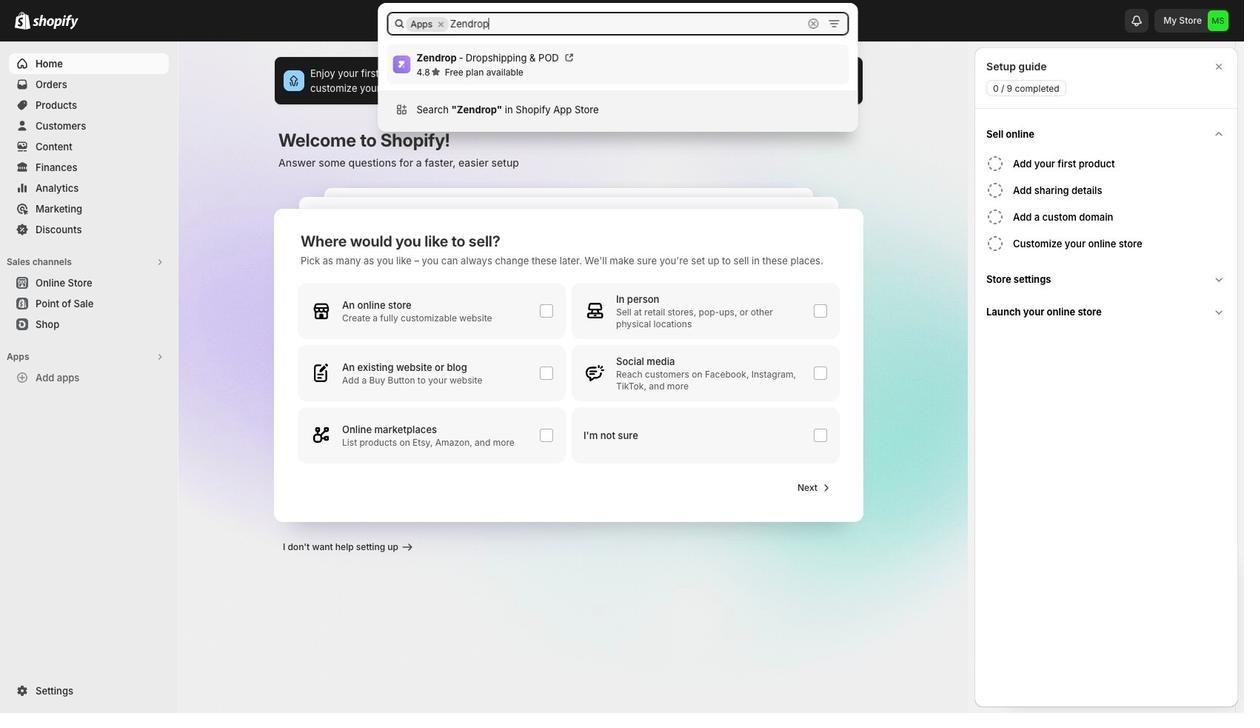 Task type: locate. For each thing, give the bounding box(es) containing it.
dialog
[[975, 47, 1238, 707]]

mark add a custom domain as done image
[[986, 208, 1004, 226]]

menu item
[[387, 44, 849, 84]]

zendrop ‑ dropshipping & pod image
[[393, 56, 411, 73]]

mark add sharing details as done image
[[986, 181, 1004, 199]]



Task type: describe. For each thing, give the bounding box(es) containing it.
mark customize your online store as done image
[[986, 235, 1004, 253]]

mark add your first product as done image
[[986, 155, 1004, 173]]

Search text field
[[449, 12, 800, 36]]

shopify image
[[33, 15, 79, 30]]



Task type: vqa. For each thing, say whether or not it's contained in the screenshot.
the Online to the top
no



